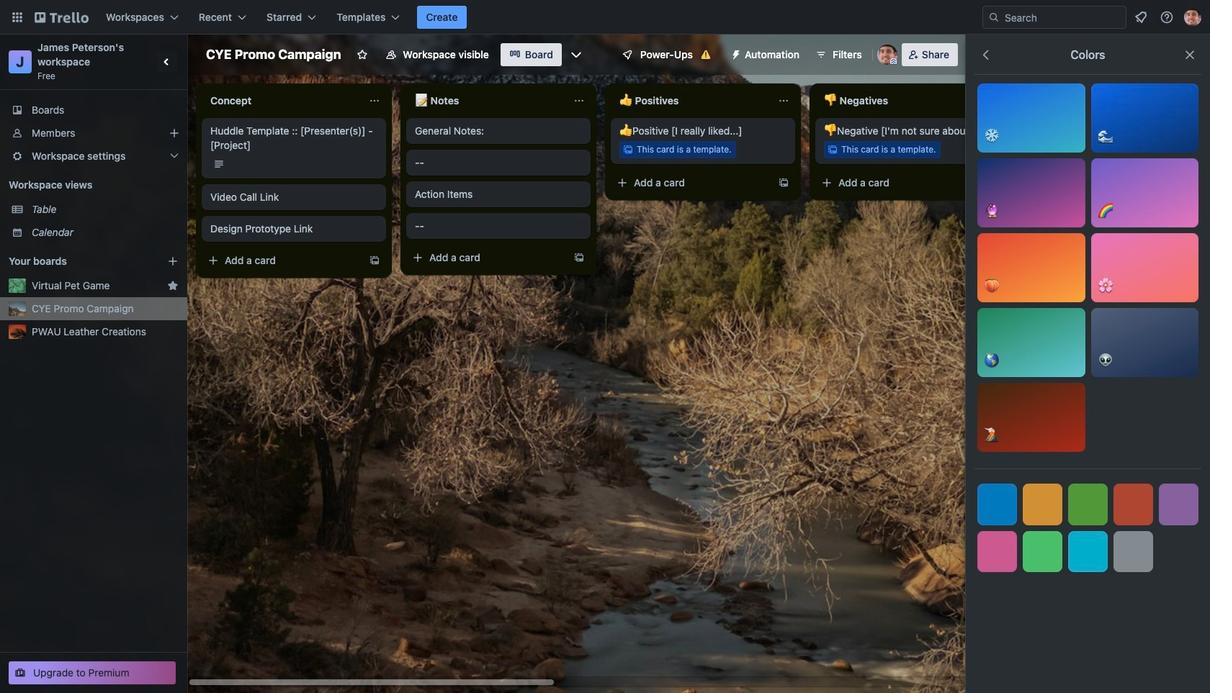 Task type: describe. For each thing, give the bounding box(es) containing it.
star or unstar board image
[[357, 49, 368, 61]]

sm image
[[725, 43, 745, 63]]

workspace navigation collapse icon image
[[157, 52, 177, 72]]

james peterson (jamespeterson93) image inside the primary element
[[1185, 9, 1202, 26]]

Board name text field
[[199, 43, 348, 66]]

0 horizontal spatial create from template… image
[[369, 255, 380, 267]]

0 horizontal spatial james peterson (jamespeterson93) image
[[877, 45, 898, 65]]

0 notifications image
[[1133, 9, 1150, 26]]

customize views image
[[569, 48, 584, 62]]

this member is an admin of this board. image
[[890, 58, 897, 65]]

your boards with 3 items element
[[9, 253, 146, 270]]



Task type: locate. For each thing, give the bounding box(es) containing it.
primary element
[[0, 0, 1210, 35]]

starred icon image
[[167, 280, 179, 292]]

create from template… image
[[778, 177, 790, 189], [574, 252, 585, 264], [369, 255, 380, 267]]

None text field
[[202, 89, 363, 112], [611, 89, 772, 112], [816, 89, 977, 112], [202, 89, 363, 112], [611, 89, 772, 112], [816, 89, 977, 112]]

2 horizontal spatial create from template… image
[[778, 177, 790, 189]]

1 horizontal spatial create from template… image
[[574, 252, 585, 264]]

open information menu image
[[1160, 10, 1174, 24]]

search image
[[989, 12, 1000, 23]]

james peterson (jamespeterson93) image
[[1185, 9, 1202, 26], [877, 45, 898, 65]]

None text field
[[406, 89, 568, 112]]

add board image
[[167, 256, 179, 267]]

1 vertical spatial james peterson (jamespeterson93) image
[[877, 45, 898, 65]]

1 horizontal spatial james peterson (jamespeterson93) image
[[1185, 9, 1202, 26]]

back to home image
[[35, 6, 89, 29]]

0 vertical spatial james peterson (jamespeterson93) image
[[1185, 9, 1202, 26]]

Search field
[[1000, 7, 1126, 27]]



Task type: vqa. For each thing, say whether or not it's contained in the screenshot.
provide
no



